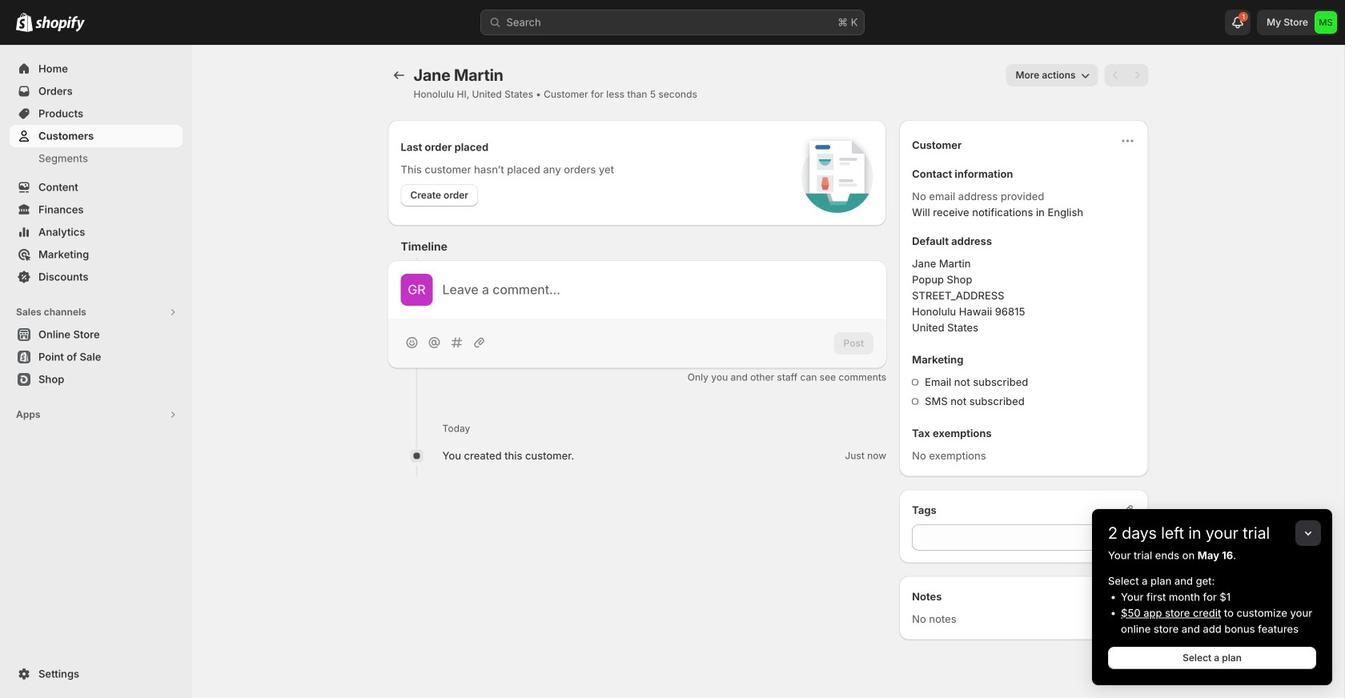 Task type: describe. For each thing, give the bounding box(es) containing it.
shopify image
[[35, 16, 85, 32]]

next image
[[1130, 67, 1146, 83]]

my store image
[[1315, 11, 1337, 34]]

avatar with initials g r image
[[401, 274, 433, 306]]

Leave a comment... text field
[[442, 282, 874, 298]]



Task type: locate. For each thing, give the bounding box(es) containing it.
None text field
[[912, 525, 1136, 551]]

shopify image
[[16, 13, 33, 32]]

previous image
[[1108, 67, 1124, 83]]



